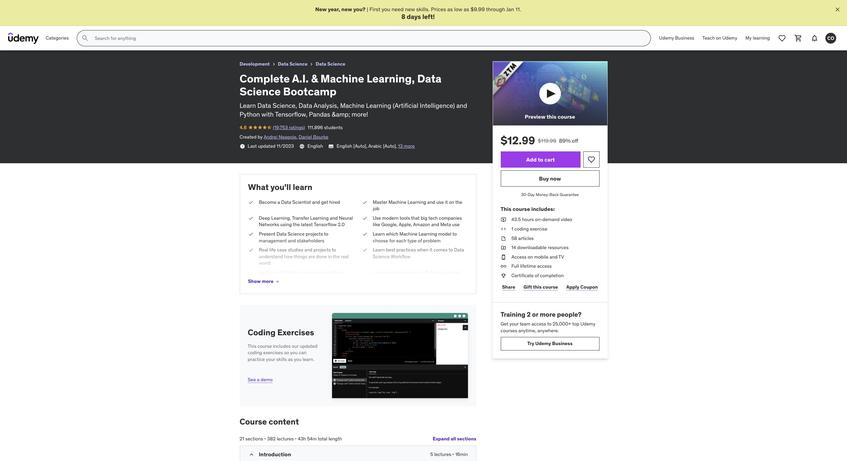 Task type: locate. For each thing, give the bounding box(es) containing it.
learning inside master machine learning and use it on the job
[[408, 199, 426, 205]]

more right 13
[[404, 143, 415, 149]]

this right preview
[[547, 113, 557, 120]]

, left 13
[[396, 143, 397, 149]]

0 vertical spatial use
[[437, 199, 444, 205]]

0 horizontal spatial lectures
[[277, 436, 294, 442]]

0 vertical spatial more
[[404, 143, 415, 149]]

1 vertical spatial using
[[442, 270, 453, 276]]

learning, up (artificial
[[367, 72, 415, 86]]

0 vertical spatial business
[[676, 35, 695, 41]]

0 vertical spatial of
[[418, 238, 422, 244]]

0 horizontal spatial in
[[328, 254, 332, 260]]

learn left program
[[373, 270, 385, 276]]

• left 43h 54m
[[295, 436, 297, 442]]

comes
[[434, 247, 448, 253]]

43.5
[[512, 217, 521, 223]]

use inside use modern tools that big tech companies like google, apple, amazon and meta use
[[452, 222, 460, 228]]

mobile
[[534, 254, 549, 260]]

1 horizontal spatial new
[[405, 6, 415, 13]]

tensorflow
[[314, 222, 337, 228]]

xsmall image for present data science projects to management and stakeholders
[[248, 231, 254, 238]]

0 horizontal spatial more
[[262, 279, 274, 285]]

2 sections from the left
[[457, 436, 477, 442]]

business left "teach"
[[676, 35, 695, 41]]

done
[[316, 254, 327, 260]]

this for preview
[[547, 113, 557, 120]]

to down tensorflow
[[324, 231, 329, 237]]

and inside complete a.i. & machine learning, data science bootcamp learn data science, data analysis, machine learning (artificial intelligence) and python with tensorflow, pandas &amp; more!
[[457, 101, 467, 110]]

0 vertical spatial a
[[278, 199, 280, 205]]

0 horizontal spatial a
[[257, 377, 260, 383]]

course up the 89%
[[558, 113, 576, 120]]

a.i.
[[292, 72, 309, 86]]

english down daniel bourke link
[[308, 143, 323, 149]]

0 vertical spatial this
[[547, 113, 557, 120]]

1 horizontal spatial it
[[445, 199, 448, 205]]

show
[[248, 279, 261, 285]]

expand all sections button
[[433, 433, 477, 446]]

data science link up a.i.
[[278, 60, 308, 68]]

2 horizontal spatial on
[[716, 35, 722, 41]]

new up days
[[405, 6, 415, 13]]

111,896
[[308, 125, 323, 131]]

0 horizontal spatial this
[[533, 284, 542, 290]]

0 horizontal spatial how
[[284, 254, 293, 260]]

learn up 4.6 in the left of the page
[[240, 101, 256, 110]]

0 vertical spatial ,
[[297, 134, 298, 140]]

english right "closed captions" icon on the top left of page
[[337, 143, 352, 149]]

machine right master
[[389, 199, 407, 205]]

course down completion
[[543, 284, 558, 290]]

xsmall image for use modern tools that big tech companies like google, apple, amazon and meta use
[[362, 215, 368, 222]]

latest left 3
[[373, 276, 385, 282]]

data up the 'management'
[[277, 231, 287, 237]]

on up companies
[[449, 199, 455, 205]]

understand
[[259, 254, 283, 260]]

0 vertical spatial using
[[280, 222, 292, 228]]

new left 'you?'
[[342, 6, 352, 13]]

udemy image
[[8, 33, 39, 44]]

it up companies
[[445, 199, 448, 205]]

this inside this course includes our updated coding exercises so you can practice your skills as you learn.
[[248, 343, 257, 349]]

last
[[248, 143, 257, 149]]

1 horizontal spatial how
[[386, 270, 395, 276]]

xsmall image for learn which machine learning model to choose for each type of problem
[[362, 231, 368, 238]]

learn inside "learn which machine learning model to choose for each type of problem"
[[373, 231, 385, 237]]

2 vertical spatial more
[[540, 310, 556, 319]]

more down the implement at left bottom
[[262, 279, 274, 285]]

model
[[439, 231, 452, 237]]

xsmall image for 43.5
[[501, 217, 506, 223]]

gift this course
[[524, 284, 558, 290]]

updated down andrei
[[258, 143, 276, 149]]

• left 382
[[264, 436, 266, 442]]

0 horizontal spatial latest
[[301, 222, 313, 228]]

you down can
[[294, 357, 302, 363]]

in inside the real life case studies and projects to understand how things are done in the real world
[[328, 254, 332, 260]]

my
[[746, 35, 752, 41]]

to inside 'button'
[[538, 156, 544, 163]]

21 sections • 382 lectures • 43h 54m total length
[[240, 436, 342, 442]]

1 english from the left
[[308, 143, 323, 149]]

learn up choose
[[373, 231, 385, 237]]

1 vertical spatial projects
[[314, 247, 331, 253]]

python
[[240, 110, 260, 119], [426, 270, 441, 276], [386, 276, 401, 282]]

your
[[510, 321, 519, 327], [266, 357, 275, 363]]

1 vertical spatial more
[[262, 279, 274, 285]]

lectures right 382
[[277, 436, 294, 442]]

2 english from the left
[[337, 143, 352, 149]]

projects up done
[[314, 247, 331, 253]]

access inside training 2 or more people? get your team access to 25,000+ top udemy courses anytime, anywhere.
[[532, 321, 546, 327]]

access
[[538, 263, 552, 269], [532, 321, 546, 327]]

lifetime
[[520, 263, 536, 269]]

using inside learn how to program in python using the latest python 3
[[442, 270, 453, 276]]

transfer
[[292, 215, 309, 221]]

0 vertical spatial your
[[510, 321, 519, 327]]

$9.99
[[471, 6, 485, 13]]

companies
[[439, 215, 462, 221]]

1 horizontal spatial python
[[386, 276, 401, 282]]

1 sections from the left
[[245, 436, 263, 442]]

0 horizontal spatial python
[[240, 110, 260, 119]]

14 downloadable resources
[[512, 245, 569, 251]]

learn
[[293, 182, 313, 192]]

co link
[[823, 30, 839, 46]]

your up courses on the right bottom
[[510, 321, 519, 327]]

0 horizontal spatial this
[[248, 343, 257, 349]]

21
[[240, 436, 244, 442]]

1 vertical spatial access
[[532, 321, 546, 327]]

1 horizontal spatial use
[[452, 222, 460, 228]]

the inside learn how to program in python using the latest python 3
[[454, 270, 461, 276]]

1 vertical spatial python
[[426, 270, 441, 276]]

2 data science from the left
[[316, 61, 346, 67]]

xsmall image left access at the bottom right
[[501, 254, 506, 261]]

add
[[527, 156, 537, 163]]

and up the studies
[[288, 238, 296, 244]]

xsmall image right algorithms
[[362, 270, 368, 276]]

use
[[373, 215, 381, 221]]

1 vertical spatial updated
[[300, 343, 318, 349]]

python right program
[[426, 270, 441, 276]]

each
[[396, 238, 407, 244]]

machine down 'things'
[[283, 270, 301, 276]]

xsmall image inside show more button
[[275, 279, 280, 284]]

apply coupon button
[[565, 281, 600, 294]]

0 vertical spatial it
[[445, 199, 448, 205]]

111,896 students
[[308, 125, 343, 131]]

articles
[[519, 235, 534, 241]]

1 vertical spatial this
[[533, 284, 542, 290]]

projects up stakeholders
[[306, 231, 323, 237]]

1 vertical spatial coding
[[248, 350, 262, 356]]

xsmall image left deep
[[248, 215, 254, 222]]

stakeholders
[[297, 238, 325, 244]]

1 horizontal spatial updated
[[300, 343, 318, 349]]

and down tech
[[432, 222, 439, 228]]

0 horizontal spatial coding
[[248, 350, 262, 356]]

xsmall image left full on the right of page
[[501, 263, 506, 270]]

business
[[676, 35, 695, 41], [552, 341, 573, 347]]

as left low
[[448, 6, 453, 13]]

xsmall image for full lifetime access
[[501, 263, 506, 270]]

and inside the real life case studies and projects to understand how things are done in the real world
[[305, 247, 313, 253]]

big
[[421, 215, 428, 221]]

my learning
[[746, 35, 770, 41]]

1 horizontal spatial english
[[337, 143, 352, 149]]

as right low
[[464, 6, 470, 13]]

and up tensorflow
[[330, 215, 338, 221]]

machine right & on the top of page
[[321, 72, 364, 86]]

&amp;
[[332, 110, 350, 119]]

more inside training 2 or more people? get your team access to 25,000+ top udemy courses anytime, anywhere.
[[540, 310, 556, 319]]

0 horizontal spatial as
[[288, 357, 293, 363]]

xsmall image up & on the top of page
[[309, 62, 315, 67]]

1 horizontal spatial lectures
[[434, 452, 452, 458]]

1 vertical spatial it
[[430, 247, 433, 253]]

like
[[373, 222, 380, 228]]

learn which machine learning model to choose for each type of problem
[[373, 231, 457, 244]]

xsmall image left the 1
[[501, 226, 506, 233]]

on right "teach"
[[716, 35, 722, 41]]

course inside this course includes our updated coding exercises so you can practice your skills as you learn.
[[258, 343, 272, 349]]

0 horizontal spatial sections
[[245, 436, 263, 442]]

2 horizontal spatial as
[[464, 6, 470, 13]]

bootcamp
[[283, 85, 337, 99]]

days
[[407, 13, 421, 21]]

it inside learn best practices when it comes to data science workflow
[[430, 247, 433, 253]]

0 vertical spatial projects
[[306, 231, 323, 237]]

use down companies
[[452, 222, 460, 228]]

0 vertical spatial lectures
[[277, 436, 294, 442]]

learn inside learn best practices when it comes to data science workflow
[[373, 247, 385, 253]]

in right program
[[421, 270, 424, 276]]

learning, inside deep learning, transfer learning and neural networks using the latest tensorflow 2.0
[[271, 215, 291, 221]]

0 vertical spatial on
[[716, 35, 722, 41]]

low
[[454, 6, 463, 13]]

to left cart
[[538, 156, 544, 163]]

0 horizontal spatial it
[[430, 247, 433, 253]]

13 more button
[[398, 143, 415, 150]]

buy
[[539, 175, 549, 182]]

xsmall image
[[271, 62, 277, 67], [309, 62, 315, 67], [240, 144, 245, 149], [362, 199, 368, 206], [501, 217, 506, 223], [501, 235, 506, 242], [501, 254, 506, 261]]

that
[[411, 215, 420, 221]]

data science up & on the top of page
[[316, 61, 346, 67]]

1 horizontal spatial latest
[[373, 276, 385, 282]]

it inside master machine learning and use it on the job
[[445, 199, 448, 205]]

1 vertical spatial a
[[257, 377, 260, 383]]

see a demo link
[[248, 371, 273, 383]]

a for see
[[257, 377, 260, 383]]

learn down choose
[[373, 247, 385, 253]]

to left program
[[396, 270, 400, 276]]

to inside the real life case studies and projects to understand how things are done in the real world
[[332, 247, 336, 253]]

learning inside deep learning, transfer learning and neural networks using the latest tensorflow 2.0
[[310, 215, 329, 221]]

to inside learn best practices when it comes to data science workflow
[[449, 247, 453, 253]]

xsmall image
[[248, 199, 254, 206], [248, 215, 254, 222], [362, 215, 368, 222], [501, 226, 506, 233], [248, 231, 254, 238], [362, 231, 368, 238], [501, 245, 506, 251], [248, 247, 254, 254], [362, 247, 368, 254], [501, 263, 506, 270], [248, 270, 254, 276], [362, 270, 368, 276], [501, 273, 506, 279], [275, 279, 280, 284]]

Search for anything text field
[[94, 33, 643, 44]]

coding inside this course includes our updated coding exercises so you can practice your skills as you learn.
[[248, 350, 262, 356]]

1 horizontal spatial as
[[448, 6, 453, 13]]

0 horizontal spatial ,
[[297, 134, 298, 140]]

to up anywhere.
[[548, 321, 552, 327]]

learning up that
[[408, 199, 426, 205]]

1 vertical spatial learning,
[[271, 215, 291, 221]]

to right comes
[[449, 247, 453, 253]]

1 horizontal spatial this
[[501, 206, 512, 213]]

machine
[[321, 72, 364, 86], [340, 101, 365, 110], [389, 199, 407, 205], [400, 231, 418, 237], [283, 270, 301, 276]]

learn inside complete a.i. & machine learning, data science bootcamp learn data science, data analysis, machine learning (artificial intelligence) and python with tensorflow, pandas &amp; more!
[[240, 101, 256, 110]]

and right intelligence)
[[457, 101, 467, 110]]

learning up more!
[[366, 101, 391, 110]]

• left 16min
[[453, 452, 454, 458]]

business down anywhere.
[[552, 341, 573, 347]]

introduction
[[259, 451, 291, 458]]

xsmall image for learn how to program in python using the latest python 3
[[362, 270, 368, 276]]

expand
[[433, 436, 450, 442]]

1 vertical spatial how
[[386, 270, 395, 276]]

students
[[324, 125, 343, 131]]

on up full lifetime access
[[528, 254, 533, 260]]

xsmall image left 43.5
[[501, 217, 506, 223]]

&
[[311, 72, 318, 86]]

(19,753 ratings)
[[273, 125, 305, 131]]

0 horizontal spatial english
[[308, 143, 323, 149]]

0 vertical spatial latest
[[301, 222, 313, 228]]

data up intelligence)
[[418, 72, 442, 86]]

udemy business link
[[655, 30, 699, 46]]

use
[[437, 199, 444, 205], [452, 222, 460, 228]]

1 new from the left
[[342, 6, 352, 13]]

practice
[[248, 357, 265, 363]]

your inside this course includes our updated coding exercises so you can practice your skills as you learn.
[[266, 357, 275, 363]]

0 vertical spatial this
[[501, 206, 512, 213]]

2 horizontal spatial •
[[453, 452, 454, 458]]

you down our in the left bottom of the page
[[290, 350, 298, 356]]

lectures right 5
[[434, 452, 452, 458]]

close image
[[835, 6, 842, 13]]

learning inside complete a.i. & machine learning, data science bootcamp learn data science, data analysis, machine learning (artificial intelligence) and python with tensorflow, pandas &amp; more!
[[366, 101, 391, 110]]

daniel bourke link
[[299, 134, 329, 140]]

1 vertical spatial business
[[552, 341, 573, 347]]

1 data science link from the left
[[278, 60, 308, 68]]

0 horizontal spatial use
[[437, 199, 444, 205]]

coding up practice
[[248, 350, 262, 356]]

xsmall image left last
[[240, 144, 245, 149]]

1 horizontal spatial •
[[295, 436, 297, 442]]

data right comes
[[454, 247, 464, 253]]

are
[[309, 254, 315, 260]]

data science
[[278, 61, 308, 67], [316, 61, 346, 67]]

wishlist image
[[779, 34, 787, 42]]

1 horizontal spatial learning,
[[367, 72, 415, 86]]

xsmall image left 14
[[501, 245, 506, 251]]

a right see at the left bottom of page
[[257, 377, 260, 383]]

xsmall image for become a data scientist and get hired
[[248, 199, 254, 206]]

how down workflow
[[386, 270, 395, 276]]

2 vertical spatial python
[[386, 276, 401, 282]]

total
[[318, 436, 328, 442]]

this inside button
[[547, 113, 557, 120]]

in right done
[[328, 254, 332, 260]]

2 vertical spatial you
[[294, 357, 302, 363]]

english for english [auto], arabic [auto] , 13 more
[[337, 143, 352, 149]]

udemy inside training 2 or more people? get your team access to 25,000+ top udemy courses anytime, anywhere.
[[581, 321, 596, 327]]

13
[[398, 143, 403, 149]]

more right or
[[540, 310, 556, 319]]

0 horizontal spatial learning,
[[271, 215, 291, 221]]

learn for learn which machine learning model to choose for each type of problem
[[373, 231, 385, 237]]

0 vertical spatial learning,
[[367, 72, 415, 86]]

shopping cart with 0 items image
[[795, 34, 803, 42]]

2 horizontal spatial more
[[540, 310, 556, 319]]

access on mobile and tv
[[512, 254, 564, 260]]

as inside this course includes our updated coding exercises so you can practice your skills as you learn.
[[288, 357, 293, 363]]

learn inside learn how to program in python using the latest python 3
[[373, 270, 385, 276]]

real life case studies and projects to understand how things are done in the real world
[[259, 247, 349, 266]]

machine up more!
[[340, 101, 365, 110]]

0 horizontal spatial data science link
[[278, 60, 308, 68]]

0 horizontal spatial on
[[449, 199, 455, 205]]

to up algorithms
[[332, 247, 336, 253]]

projects inside present data science projects to management and stakeholders
[[306, 231, 323, 237]]

life
[[270, 247, 276, 253]]

0 horizontal spatial data science
[[278, 61, 308, 67]]

learn for learn how to program in python using the latest python 3
[[373, 270, 385, 276]]

science inside present data science projects to management and stakeholders
[[288, 231, 305, 237]]

a for become
[[278, 199, 280, 205]]

the inside deep learning, transfer learning and neural networks using the latest tensorflow 2.0
[[293, 222, 300, 228]]

learn.
[[303, 357, 315, 363]]

1 horizontal spatial ,
[[396, 143, 397, 149]]

latest inside deep learning, transfer learning and neural networks using the latest tensorflow 2.0
[[301, 222, 313, 228]]

0 vertical spatial python
[[240, 110, 260, 119]]

1 horizontal spatial of
[[535, 273, 539, 279]]

this inside "link"
[[533, 284, 542, 290]]

on for access
[[528, 254, 533, 260]]

1 vertical spatial your
[[266, 357, 275, 363]]

how inside the real life case studies and projects to understand how things are done in the real world
[[284, 254, 293, 260]]

full
[[512, 263, 519, 269]]

1 vertical spatial latest
[[373, 276, 385, 282]]

teach
[[703, 35, 715, 41]]

xsmall image left 'use'
[[362, 215, 368, 222]]

your down the exercises at the left of the page
[[266, 357, 275, 363]]

xsmall image for master
[[362, 199, 368, 206]]

1 horizontal spatial this
[[547, 113, 557, 120]]

[auto], arabic
[[354, 143, 382, 149]]

xsmall image for real life case studies and projects to understand how things are done in the real world
[[248, 247, 254, 254]]

1 horizontal spatial your
[[510, 321, 519, 327]]

co
[[828, 35, 835, 41]]

get
[[321, 199, 328, 205]]

machine up type
[[400, 231, 418, 237]]

sections right all in the right of the page
[[457, 436, 477, 442]]

xsmall image left "58"
[[501, 235, 506, 242]]

xsmall image left become in the left of the page
[[248, 199, 254, 206]]

latest down "transfer"
[[301, 222, 313, 228]]

xsmall image up show
[[248, 270, 254, 276]]

use up tech
[[437, 199, 444, 205]]

1 horizontal spatial on
[[528, 254, 533, 260]]

0 horizontal spatial of
[[418, 238, 422, 244]]

neural
[[339, 215, 353, 221]]

and inside use modern tools that big tech companies like google, apple, amazon and meta use
[[432, 222, 439, 228]]

you
[[382, 6, 391, 13], [290, 350, 298, 356], [294, 357, 302, 363]]

and up tech
[[428, 199, 435, 205]]

1 vertical spatial this
[[248, 343, 257, 349]]

1 vertical spatial on
[[449, 199, 455, 205]]

program
[[401, 270, 419, 276]]

closed captions image
[[329, 144, 334, 149]]

science inside learn best practices when it comes to data science workflow
[[373, 254, 390, 260]]

and up are
[[305, 247, 313, 253]]

0 horizontal spatial •
[[264, 436, 266, 442]]

with
[[262, 110, 274, 119]]

1 horizontal spatial using
[[442, 270, 453, 276]]

xsmall image left present
[[248, 231, 254, 238]]

0 horizontal spatial new
[[342, 6, 352, 13]]

you inside "new year, new you? | first you need new skills. prices as low as $9.99 through jan 11. 8 days left!"
[[382, 6, 391, 13]]

xsmall image left choose
[[362, 231, 368, 238]]

python inside complete a.i. & machine learning, data science bootcamp learn data science, data analysis, machine learning (artificial intelligence) and python with tensorflow, pandas &amp; more!
[[240, 110, 260, 119]]

share button
[[501, 281, 517, 294]]

you right first at the left
[[382, 6, 391, 13]]

1 horizontal spatial a
[[278, 199, 280, 205]]

coding exercises
[[248, 328, 314, 338]]

0 vertical spatial you
[[382, 6, 391, 13]]

using down comes
[[442, 270, 453, 276]]

algorithms
[[322, 270, 344, 276]]

2 vertical spatial on
[[528, 254, 533, 260]]

1 vertical spatial lectures
[[434, 452, 452, 458]]

,
[[297, 134, 298, 140], [396, 143, 397, 149]]

access down mobile
[[538, 263, 552, 269]]

1 horizontal spatial data science link
[[316, 60, 346, 68]]

1 vertical spatial use
[[452, 222, 460, 228]]

this for this course includes:
[[501, 206, 512, 213]]

by
[[258, 134, 263, 140]]

2 new from the left
[[405, 6, 415, 13]]

0 vertical spatial how
[[284, 254, 293, 260]]

0 vertical spatial in
[[328, 254, 332, 260]]

management
[[259, 238, 287, 244]]

this right "gift"
[[533, 284, 542, 290]]

0 horizontal spatial using
[[280, 222, 292, 228]]

using up present data science projects to management and stakeholders
[[280, 222, 292, 228]]



Task type: describe. For each thing, give the bounding box(es) containing it.
data up & on the top of page
[[316, 61, 326, 67]]

projects inside the real life case studies and projects to understand how things are done in the real world
[[314, 247, 331, 253]]

to inside training 2 or more people? get your team access to 25,000+ top udemy courses anytime, anywhere.
[[548, 321, 552, 327]]

learning down are
[[302, 270, 321, 276]]

real
[[259, 247, 268, 253]]

1 vertical spatial you
[[290, 350, 298, 356]]

science inside complete a.i. & machine learning, data science bootcamp learn data science, data analysis, machine learning (artificial intelligence) and python with tensorflow, pandas &amp; more!
[[240, 85, 281, 99]]

1 horizontal spatial more
[[404, 143, 415, 149]]

show more
[[248, 279, 274, 285]]

and left tv
[[550, 254, 558, 260]]

deep
[[259, 215, 270, 221]]

• for 21
[[264, 436, 266, 442]]

courses
[[501, 328, 518, 334]]

more!
[[352, 110, 368, 119]]

3
[[402, 276, 405, 282]]

includes
[[273, 343, 291, 349]]

2 data science link from the left
[[316, 60, 346, 68]]

2
[[527, 310, 531, 319]]

in inside learn how to program in python using the latest python 3
[[421, 270, 424, 276]]

30-day money-back guarantee
[[522, 192, 579, 197]]

training 2 or more people? get your team access to 25,000+ top udemy courses anytime, anywhere.
[[501, 310, 596, 334]]

data inside learn best practices when it comes to data science workflow
[[454, 247, 464, 253]]

exercise
[[530, 226, 548, 232]]

14
[[512, 245, 516, 251]]

2.0
[[338, 222, 345, 228]]

now
[[550, 175, 561, 182]]

1 horizontal spatial business
[[676, 35, 695, 41]]

xsmall image for 58
[[501, 235, 506, 242]]

to inside present data science projects to management and stakeholders
[[324, 231, 329, 237]]

workflow
[[391, 254, 411, 260]]

science,
[[273, 101, 297, 110]]

neagoie
[[279, 134, 297, 140]]

present
[[259, 231, 276, 237]]

top
[[573, 321, 580, 327]]

25,000+
[[553, 321, 572, 327]]

using inside deep learning, transfer learning and neural networks using the latest tensorflow 2.0
[[280, 222, 292, 228]]

on for teach
[[716, 35, 722, 41]]

2 horizontal spatial python
[[426, 270, 441, 276]]

anywhere.
[[538, 328, 559, 334]]

xsmall image for 14 downloadable resources
[[501, 245, 506, 251]]

which
[[386, 231, 399, 237]]

tools
[[400, 215, 410, 221]]

as for new year, new you? | first you need new skills. prices as low as $9.99 through jan 11. 8 days left!
[[464, 6, 470, 13]]

demo
[[261, 377, 273, 383]]

try udemy business link
[[501, 337, 600, 351]]

google,
[[382, 222, 398, 228]]

8
[[402, 13, 406, 21]]

how inside learn how to program in python using the latest python 3
[[386, 270, 395, 276]]

xsmall image for deep learning, transfer learning and neural networks using the latest tensorflow 2.0
[[248, 215, 254, 222]]

to inside "learn which machine learning model to choose for each type of problem"
[[453, 231, 457, 237]]

daniel
[[299, 134, 312, 140]]

learn how to program in python using the latest python 3
[[373, 270, 461, 282]]

(artificial
[[393, 101, 419, 110]]

course
[[240, 417, 267, 427]]

on inside master machine learning and use it on the job
[[449, 199, 455, 205]]

created
[[240, 134, 257, 140]]

our
[[292, 343, 299, 349]]

on-
[[535, 217, 543, 223]]

things
[[294, 254, 307, 260]]

latest inside learn how to program in python using the latest python 3
[[373, 276, 385, 282]]

xsmall image for 1 coding exercise
[[501, 226, 506, 233]]

data up with
[[258, 101, 271, 110]]

use inside master machine learning and use it on the job
[[437, 199, 444, 205]]

the inside the real life case studies and projects to understand how things are done in the real world
[[333, 254, 340, 260]]

you'll
[[271, 182, 291, 192]]

add to cart button
[[501, 152, 581, 168]]

preview this course button
[[493, 61, 608, 126]]

implement machine learning algorithms
[[259, 270, 344, 276]]

learn for learn best practices when it comes to data science workflow
[[373, 247, 385, 253]]

apple,
[[399, 222, 412, 228]]

year,
[[328, 6, 340, 13]]

0 vertical spatial updated
[[258, 143, 276, 149]]

data left "scientist"
[[281, 199, 291, 205]]

development link
[[240, 60, 270, 68]]

more inside show more button
[[262, 279, 274, 285]]

tensorflow,
[[275, 110, 308, 119]]

english for english
[[308, 143, 323, 149]]

to inside learn how to program in python using the latest python 3
[[396, 270, 400, 276]]

course language image
[[300, 144, 305, 149]]

people?
[[557, 310, 582, 319]]

data inside present data science projects to management and stakeholders
[[277, 231, 287, 237]]

sections inside dropdown button
[[457, 436, 477, 442]]

resources
[[548, 245, 569, 251]]

xsmall image for last
[[240, 144, 245, 149]]

and inside master machine learning and use it on the job
[[428, 199, 435, 205]]

machine inside master machine learning and use it on the job
[[389, 199, 407, 205]]

show more button
[[248, 275, 280, 288]]

43.5 hours on-demand video
[[512, 217, 573, 223]]

coupon
[[581, 284, 598, 290]]

gift
[[524, 284, 532, 290]]

0 horizontal spatial business
[[552, 341, 573, 347]]

pandas
[[309, 110, 330, 119]]

this course includes:
[[501, 206, 555, 213]]

and left get
[[312, 199, 320, 205]]

1 data science from the left
[[278, 61, 308, 67]]

notifications image
[[811, 34, 819, 42]]

$119.99
[[538, 138, 557, 144]]

course up 43.5
[[513, 206, 530, 213]]

small image
[[248, 452, 255, 459]]

exercises
[[278, 328, 314, 338]]

this for gift
[[533, 284, 542, 290]]

as for this course includes our updated coding exercises so you can practice your skills as you learn.
[[288, 357, 293, 363]]

data down bootcamp
[[299, 101, 312, 110]]

the inside master machine learning and use it on the job
[[456, 199, 463, 205]]

|
[[367, 6, 368, 13]]

access
[[512, 254, 527, 260]]

of inside "learn which machine learning model to choose for each type of problem"
[[418, 238, 422, 244]]

exercises
[[263, 350, 283, 356]]

[auto]
[[383, 143, 396, 149]]

xsmall image for certificate of completion
[[501, 273, 506, 279]]

your inside training 2 or more people? get your team access to 25,000+ top udemy courses anytime, anywhere.
[[510, 321, 519, 327]]

1 horizontal spatial coding
[[515, 226, 529, 232]]

guarantee
[[560, 192, 579, 197]]

use modern tools that big tech companies like google, apple, amazon and meta use
[[373, 215, 462, 228]]

43h 54m
[[298, 436, 317, 442]]

xsmall image for access
[[501, 254, 506, 261]]

submit search image
[[81, 34, 89, 42]]

course inside gift this course "link"
[[543, 284, 558, 290]]

learning inside "learn which machine learning model to choose for each type of problem"
[[419, 231, 437, 237]]

wishlist image
[[588, 156, 596, 164]]

xsmall image for learn best practices when it comes to data science workflow
[[362, 247, 368, 254]]

382
[[267, 436, 276, 442]]

need
[[392, 6, 404, 13]]

1
[[512, 226, 514, 232]]

andrei neagoie link
[[264, 134, 297, 140]]

coding
[[248, 328, 276, 338]]

complete a.i. & machine learning, data science bootcamp learn data science, data analysis, machine learning (artificial intelligence) and python with tensorflow, pandas &amp; more!
[[240, 72, 467, 119]]

(19,753
[[273, 125, 288, 131]]

this for this course includes our updated coding exercises so you can practice your skills as you learn.
[[248, 343, 257, 349]]

and inside deep learning, transfer learning and neural networks using the latest tensorflow 2.0
[[330, 215, 338, 221]]

0 vertical spatial access
[[538, 263, 552, 269]]

• for 5
[[453, 452, 454, 458]]

you?
[[354, 6, 366, 13]]

analysis,
[[314, 101, 339, 110]]

my learning link
[[742, 30, 775, 46]]

content
[[269, 417, 299, 427]]

xsmall image for implement machine learning algorithms
[[248, 270, 254, 276]]

updated inside this course includes our updated coding exercises so you can practice your skills as you learn.
[[300, 343, 318, 349]]

course inside preview this course button
[[558, 113, 576, 120]]

data up complete
[[278, 61, 289, 67]]

teach on udemy
[[703, 35, 738, 41]]

4.6
[[240, 125, 247, 131]]

practices
[[397, 247, 416, 253]]

what you'll learn
[[248, 182, 313, 192]]

anytime,
[[519, 328, 537, 334]]

xsmall image up complete
[[271, 62, 277, 67]]

and inside present data science projects to management and stakeholders
[[288, 238, 296, 244]]

learning, inside complete a.i. & machine learning, data science bootcamp learn data science, data analysis, machine learning (artificial intelligence) and python with tensorflow, pandas &amp; more!
[[367, 72, 415, 86]]

prices
[[431, 6, 446, 13]]

master
[[373, 199, 388, 205]]

1 vertical spatial ,
[[396, 143, 397, 149]]

jan
[[507, 6, 514, 13]]

58 articles
[[512, 235, 534, 241]]

machine inside "learn which machine learning model to choose for each type of problem"
[[400, 231, 418, 237]]

categories button
[[42, 30, 73, 46]]

video
[[561, 217, 573, 223]]



Task type: vqa. For each thing, say whether or not it's contained in the screenshot.
10.
no



